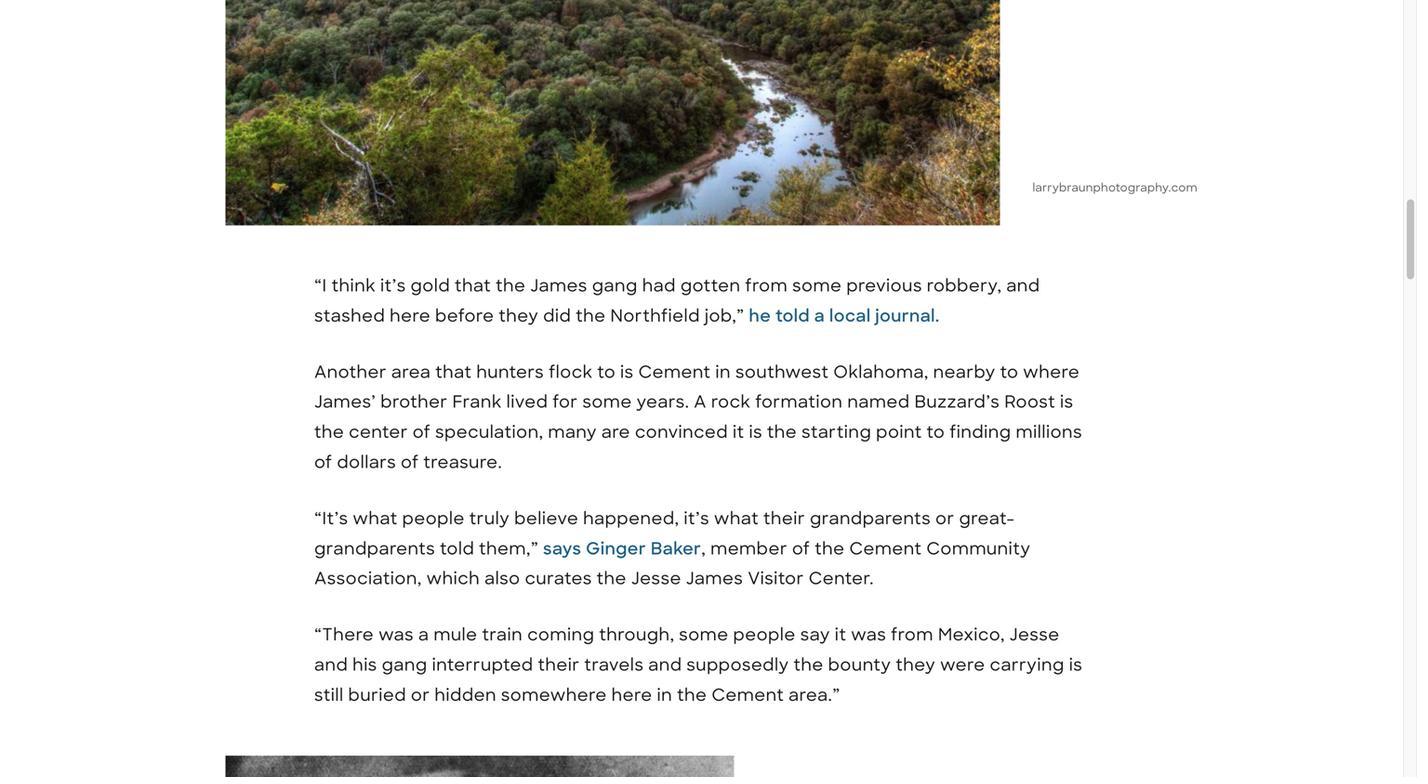 Task type: locate. For each thing, give the bounding box(es) containing it.
their inside "it's what people truly believe happened, it's what their grandparents or great- grandparents told them,"
[[764, 508, 806, 530]]

they left did
[[499, 305, 539, 327]]

1 horizontal spatial cement
[[712, 685, 784, 706]]

0 vertical spatial it
[[733, 422, 745, 443]]

0 vertical spatial in
[[716, 361, 731, 383]]

their down coming on the left bottom of page
[[538, 654, 580, 676]]

rock
[[712, 391, 751, 413]]

1 vertical spatial their
[[538, 654, 580, 676]]

0 horizontal spatial here
[[390, 305, 431, 327]]

in
[[716, 361, 731, 383], [657, 685, 673, 706]]

from
[[746, 275, 788, 297], [891, 624, 934, 646]]

0 horizontal spatial was
[[379, 624, 414, 646]]

and right robbery,
[[1007, 275, 1041, 297]]

people up supposedly
[[734, 624, 796, 646]]

their up member
[[764, 508, 806, 530]]

1 vertical spatial from
[[891, 624, 934, 646]]

2 vertical spatial cement
[[712, 685, 784, 706]]

0 vertical spatial cement
[[639, 361, 711, 383]]

it's up ,
[[684, 508, 710, 530]]

job,"
[[705, 305, 745, 327]]

0 horizontal spatial james
[[531, 275, 588, 297]]

0 vertical spatial or
[[936, 508, 955, 530]]

southwest
[[736, 361, 829, 383]]

cement up "center."
[[850, 538, 922, 560]]

jesse down baker
[[632, 568, 682, 590]]

0 vertical spatial they
[[499, 305, 539, 327]]

is down "where"
[[1061, 391, 1074, 413]]

and down through,
[[649, 654, 682, 676]]

carrying
[[990, 654, 1065, 676]]

2 horizontal spatial some
[[793, 275, 842, 297]]

the right did
[[576, 305, 606, 327]]

1 horizontal spatial people
[[734, 624, 796, 646]]

1 horizontal spatial jesse
[[1010, 624, 1060, 646]]

1 horizontal spatial in
[[716, 361, 731, 383]]

cement inside , member of the cement community association, which also curates the jesse james visitor center.
[[850, 538, 922, 560]]

train
[[482, 624, 523, 646]]

what up member
[[714, 508, 759, 530]]

0 vertical spatial jesse
[[632, 568, 682, 590]]

people
[[402, 508, 465, 530], [734, 624, 796, 646]]

1 horizontal spatial to
[[927, 422, 946, 443]]

association,
[[314, 568, 422, 590]]

0 horizontal spatial it
[[733, 422, 745, 443]]

the up area."
[[794, 654, 824, 676]]

point
[[877, 422, 923, 443]]

0 horizontal spatial grandparents
[[314, 538, 436, 560]]

1 horizontal spatial james
[[686, 568, 744, 590]]

from inside "i think it's gold that the james gang had gotten from some previous robbery, and stashed here before they did the northfield job,"
[[746, 275, 788, 297]]

think
[[332, 275, 376, 297]]

0 horizontal spatial gang
[[382, 654, 428, 676]]

1 vertical spatial a
[[419, 624, 429, 646]]

truly
[[470, 508, 510, 530]]

0 horizontal spatial a
[[419, 624, 429, 646]]

1 vertical spatial told
[[440, 538, 475, 560]]

grandparents up "center."
[[810, 508, 931, 530]]

told right he
[[776, 305, 810, 327]]

some up supposedly
[[679, 624, 729, 646]]

he told a local journal. link
[[749, 305, 940, 327]]

many
[[548, 422, 597, 443]]

0 vertical spatial it's
[[380, 275, 406, 297]]

it's left 'gold' at the top
[[380, 275, 406, 297]]

it's inside "it's what people truly believe happened, it's what their grandparents or great- grandparents told them,"
[[684, 508, 710, 530]]

0 vertical spatial some
[[793, 275, 842, 297]]

great-
[[960, 508, 1016, 530]]

gang
[[592, 275, 638, 297], [382, 654, 428, 676]]

jesse up carrying
[[1010, 624, 1060, 646]]

people left truly
[[402, 508, 465, 530]]

was
[[379, 624, 414, 646], [852, 624, 887, 646]]

1 what from the left
[[353, 508, 398, 530]]

1 vertical spatial grandparents
[[314, 538, 436, 560]]

a left local
[[815, 305, 825, 327]]

0 horizontal spatial or
[[411, 685, 430, 706]]

through,
[[599, 624, 675, 646]]

is right carrying
[[1070, 654, 1083, 676]]

it
[[733, 422, 745, 443], [835, 624, 847, 646]]

1 was from the left
[[379, 624, 414, 646]]

a inside "there was a mule train coming through, some people say it was from mexico, jesse and his gang interrupted their travels and supposedly the bounty they were carrying is still buried or hidden somewhere here in the cement area."
[[419, 624, 429, 646]]

was right "there
[[379, 624, 414, 646]]

1 horizontal spatial gang
[[592, 275, 638, 297]]

1 vertical spatial or
[[411, 685, 430, 706]]

their
[[764, 508, 806, 530], [538, 654, 580, 676]]

1 vertical spatial that
[[436, 361, 472, 383]]

0 horizontal spatial they
[[499, 305, 539, 327]]

1 horizontal spatial it's
[[684, 508, 710, 530]]

a for was
[[419, 624, 429, 646]]

a left mule
[[419, 624, 429, 646]]

1 horizontal spatial from
[[891, 624, 934, 646]]

he told a local journal.
[[749, 305, 940, 327]]

the down ginger on the bottom
[[597, 568, 627, 590]]

here down 'gold' at the top
[[390, 305, 431, 327]]

that up before
[[455, 275, 491, 297]]

or left great-
[[936, 508, 955, 530]]

from up he
[[746, 275, 788, 297]]

1 vertical spatial james
[[686, 568, 744, 590]]

buried
[[348, 685, 407, 706]]

0 horizontal spatial it's
[[380, 275, 406, 297]]

0 vertical spatial grandparents
[[810, 508, 931, 530]]

cement inside "there was a mule train coming through, some people say it was from mexico, jesse and his gang interrupted their travels and supposedly the bounty they were carrying is still buried or hidden somewhere here in the cement area."
[[712, 685, 784, 706]]

dollars
[[337, 452, 396, 474]]

0 horizontal spatial people
[[402, 508, 465, 530]]

0 vertical spatial james
[[531, 275, 588, 297]]

that
[[455, 275, 491, 297], [436, 361, 472, 383]]

the right 'gold' at the top
[[496, 275, 526, 297]]

0 horizontal spatial cement
[[639, 361, 711, 383]]

hidden
[[435, 685, 497, 706]]

1 horizontal spatial what
[[714, 508, 759, 530]]

that up frank
[[436, 361, 472, 383]]

it inside the another area that hunters flock to is cement in southwest oklahoma, nearby to where james' brother frank lived for some years. a rock formation named buzzard's roost is the center of speculation, many are convinced it is the starting point to finding millions of dollars of treasure.
[[733, 422, 745, 443]]

gold
[[411, 275, 450, 297]]

0 vertical spatial people
[[402, 508, 465, 530]]

what right "it's
[[353, 508, 398, 530]]

told
[[776, 305, 810, 327], [440, 538, 475, 560]]

area
[[392, 361, 431, 383]]

cement up years.
[[639, 361, 711, 383]]

had
[[643, 275, 676, 297]]

and inside "i think it's gold that the james gang had gotten from some previous robbery, and stashed here before they did the northfield job,"
[[1007, 275, 1041, 297]]

here inside "i think it's gold that the james gang had gotten from some previous robbery, and stashed here before they did the northfield job,"
[[390, 305, 431, 327]]

1 vertical spatial cement
[[850, 538, 922, 560]]

it right say on the right bottom
[[835, 624, 847, 646]]

of
[[413, 422, 431, 443], [314, 452, 333, 474], [401, 452, 419, 474], [793, 538, 811, 560]]

a
[[694, 391, 707, 413]]

0 horizontal spatial in
[[657, 685, 673, 706]]

0 horizontal spatial some
[[583, 391, 632, 413]]

1 vertical spatial they
[[896, 654, 936, 676]]

it down rock
[[733, 422, 745, 443]]

was up bounty
[[852, 624, 887, 646]]

1 vertical spatial people
[[734, 624, 796, 646]]

some up are
[[583, 391, 632, 413]]

1 horizontal spatial or
[[936, 508, 955, 530]]

some
[[793, 275, 842, 297], [583, 391, 632, 413], [679, 624, 729, 646]]

told inside "it's what people truly believe happened, it's what their grandparents or great- grandparents told them,"
[[440, 538, 475, 560]]

is down rock
[[749, 422, 763, 443]]

2 horizontal spatial and
[[1007, 275, 1041, 297]]

robbery,
[[927, 275, 1002, 297]]

1 horizontal spatial was
[[852, 624, 887, 646]]

the up "center."
[[815, 538, 845, 560]]

james down ,
[[686, 568, 744, 590]]

says ginger baker link
[[543, 538, 702, 560]]

say
[[801, 624, 831, 646]]

0 vertical spatial told
[[776, 305, 810, 327]]

1 horizontal spatial it
[[835, 624, 847, 646]]

some inside the another area that hunters flock to is cement in southwest oklahoma, nearby to where james' brother frank lived for some years. a rock formation named buzzard's roost is the center of speculation, many are convinced it is the starting point to finding millions of dollars of treasure.
[[583, 391, 632, 413]]

it inside "there was a mule train coming through, some people say it was from mexico, jesse and his gang interrupted their travels and supposedly the bounty they were carrying is still buried or hidden somewhere here in the cement area."
[[835, 624, 847, 646]]

mexico,
[[939, 624, 1005, 646]]

1 horizontal spatial they
[[896, 654, 936, 676]]

of up visitor
[[793, 538, 811, 560]]

james
[[531, 275, 588, 297], [686, 568, 744, 590]]

0 vertical spatial from
[[746, 275, 788, 297]]

their inside "there was a mule train coming through, some people say it was from mexico, jesse and his gang interrupted their travels and supposedly the bounty they were carrying is still buried or hidden somewhere here in the cement area."
[[538, 654, 580, 676]]

here inside "there was a mule train coming through, some people say it was from mexico, jesse and his gang interrupted their travels and supposedly the bounty they were carrying is still buried or hidden somewhere here in the cement area."
[[612, 685, 653, 706]]

in up rock
[[716, 361, 731, 383]]

in down through,
[[657, 685, 673, 706]]

from inside "there was a mule train coming through, some people say it was from mexico, jesse and his gang interrupted their travels and supposedly the bounty they were carrying is still buried or hidden somewhere here in the cement area."
[[891, 624, 934, 646]]

1 horizontal spatial and
[[649, 654, 682, 676]]

0 vertical spatial that
[[455, 275, 491, 297]]

to up roost
[[1001, 361, 1019, 383]]

"there
[[314, 624, 374, 646]]

they left were
[[896, 654, 936, 676]]

years.
[[637, 391, 690, 413]]

it's inside "i think it's gold that the james gang had gotten from some previous robbery, and stashed here before they did the northfield job,"
[[380, 275, 406, 297]]

told up the which
[[440, 538, 475, 560]]

visitor
[[748, 568, 805, 590]]

0 horizontal spatial told
[[440, 538, 475, 560]]

2 vertical spatial some
[[679, 624, 729, 646]]

1 horizontal spatial a
[[815, 305, 825, 327]]

1 vertical spatial in
[[657, 685, 673, 706]]

from left mexico,
[[891, 624, 934, 646]]

or
[[936, 508, 955, 530], [411, 685, 430, 706]]

another
[[314, 361, 387, 383]]

of right dollars
[[401, 452, 419, 474]]

member
[[711, 538, 788, 560]]

gang inside "there was a mule train coming through, some people say it was from mexico, jesse and his gang interrupted their travels and supposedly the bounty they were carrying is still buried or hidden somewhere here in the cement area."
[[382, 654, 428, 676]]

it's
[[380, 275, 406, 297], [684, 508, 710, 530]]

0 horizontal spatial what
[[353, 508, 398, 530]]

grandparents up association,
[[314, 538, 436, 560]]

of inside , member of the cement community association, which also curates the jesse james visitor center.
[[793, 538, 811, 560]]

1 horizontal spatial some
[[679, 624, 729, 646]]

what
[[353, 508, 398, 530], [714, 508, 759, 530]]

0 horizontal spatial from
[[746, 275, 788, 297]]

"i
[[314, 275, 327, 297]]

1 horizontal spatial here
[[612, 685, 653, 706]]

1 horizontal spatial grandparents
[[810, 508, 931, 530]]

2 horizontal spatial cement
[[850, 538, 922, 560]]

0 horizontal spatial their
[[538, 654, 580, 676]]

and up still
[[314, 654, 348, 676]]

1 vertical spatial it
[[835, 624, 847, 646]]

and
[[1007, 275, 1041, 297], [314, 654, 348, 676], [649, 654, 682, 676]]

1 vertical spatial gang
[[382, 654, 428, 676]]

is
[[621, 361, 634, 383], [1061, 391, 1074, 413], [749, 422, 763, 443], [1070, 654, 1083, 676]]

0 vertical spatial here
[[390, 305, 431, 327]]

a for told
[[815, 305, 825, 327]]

james up did
[[531, 275, 588, 297]]

they
[[499, 305, 539, 327], [896, 654, 936, 676]]

1 vertical spatial some
[[583, 391, 632, 413]]

baker
[[651, 538, 702, 560]]

0 vertical spatial gang
[[592, 275, 638, 297]]

1 horizontal spatial told
[[776, 305, 810, 327]]

0 vertical spatial a
[[815, 305, 825, 327]]

or inside "there was a mule train coming through, some people say it was from mexico, jesse and his gang interrupted their travels and supposedly the bounty they were carrying is still buried or hidden somewhere here in the cement area."
[[411, 685, 430, 706]]

1 vertical spatial here
[[612, 685, 653, 706]]

1 vertical spatial jesse
[[1010, 624, 1060, 646]]

they inside "there was a mule train coming through, some people say it was from mexico, jesse and his gang interrupted their travels and supposedly the bounty they were carrying is still buried or hidden somewhere here in the cement area."
[[896, 654, 936, 676]]

people inside "there was a mule train coming through, some people say it was from mexico, jesse and his gang interrupted their travels and supposedly the bounty they were carrying is still buried or hidden somewhere here in the cement area."
[[734, 624, 796, 646]]

some up he told a local journal. link
[[793, 275, 842, 297]]

millions
[[1016, 422, 1083, 443]]

1 horizontal spatial their
[[764, 508, 806, 530]]

before
[[435, 305, 494, 327]]

gang right his
[[382, 654, 428, 676]]

to
[[598, 361, 616, 383], [1001, 361, 1019, 383], [927, 422, 946, 443]]

the down supposedly
[[677, 685, 707, 706]]

or right buried
[[411, 685, 430, 706]]

gang left had
[[592, 275, 638, 297]]

cement down supposedly
[[712, 685, 784, 706]]

to right point
[[927, 422, 946, 443]]

mule
[[434, 624, 478, 646]]

here
[[390, 305, 431, 327], [612, 685, 653, 706]]

1 vertical spatial it's
[[684, 508, 710, 530]]

0 horizontal spatial jesse
[[632, 568, 682, 590]]

cement
[[639, 361, 711, 383], [850, 538, 922, 560], [712, 685, 784, 706]]

here down the travels
[[612, 685, 653, 706]]

to right flock
[[598, 361, 616, 383]]

of left dollars
[[314, 452, 333, 474]]

0 vertical spatial their
[[764, 508, 806, 530]]



Task type: vqa. For each thing, say whether or not it's contained in the screenshot.
the Ignite
no



Task type: describe. For each thing, give the bounding box(es) containing it.
jesse inside "there was a mule train coming through, some people say it was from mexico, jesse and his gang interrupted their travels and supposedly the bounty they were carrying is still buried or hidden somewhere here in the cement area."
[[1010, 624, 1060, 646]]

were
[[941, 654, 986, 676]]

previous
[[847, 275, 923, 297]]

buzzard's
[[915, 391, 1000, 413]]

travels
[[585, 654, 644, 676]]

"it's
[[314, 508, 348, 530]]

the down james'
[[314, 422, 344, 443]]

happened,
[[583, 508, 680, 530]]

or inside "it's what people truly believe happened, it's what their grandparents or great- grandparents told them,"
[[936, 508, 955, 530]]

says ginger baker
[[543, 538, 702, 560]]

frank
[[453, 391, 502, 413]]

formation
[[756, 391, 843, 413]]

also
[[485, 568, 521, 590]]

nearby
[[934, 361, 996, 383]]

ginger
[[586, 538, 647, 560]]

journal.
[[876, 305, 940, 327]]

,
[[702, 538, 706, 560]]

area."
[[789, 685, 841, 706]]

did
[[543, 305, 572, 327]]

0 horizontal spatial and
[[314, 654, 348, 676]]

0 horizontal spatial to
[[598, 361, 616, 383]]

treasure.
[[424, 452, 502, 474]]

"i think it's gold that the james gang had gotten from some previous robbery, and stashed here before they did the northfield job,"
[[314, 275, 1041, 327]]

2 what from the left
[[714, 508, 759, 530]]

james inside , member of the cement community association, which also curates the jesse james visitor center.
[[686, 568, 744, 590]]

another area that hunters flock to is cement in southwest oklahoma, nearby to where james' brother frank lived for some years. a rock formation named buzzard's roost is the center of speculation, many are convinced it is the starting point to finding millions of dollars of treasure.
[[314, 361, 1083, 474]]

gotten
[[681, 275, 741, 297]]

community
[[927, 538, 1031, 560]]

gang inside "i think it's gold that the james gang had gotten from some previous robbery, and stashed here before they did the northfield job,"
[[592, 275, 638, 297]]

finding
[[950, 422, 1012, 443]]

supposedly
[[687, 654, 789, 676]]

cement inside the another area that hunters flock to is cement in southwest oklahoma, nearby to where james' brother frank lived for some years. a rock formation named buzzard's roost is the center of speculation, many are convinced it is the starting point to finding millions of dollars of treasure.
[[639, 361, 711, 383]]

james inside "i think it's gold that the james gang had gotten from some previous robbery, and stashed here before they did the northfield job,"
[[531, 275, 588, 297]]

his
[[353, 654, 377, 676]]

in inside "there was a mule train coming through, some people say it was from mexico, jesse and his gang interrupted their travels and supposedly the bounty they were carrying is still buried or hidden somewhere here in the cement area."
[[657, 685, 673, 706]]

2 was from the left
[[852, 624, 887, 646]]

roost
[[1005, 391, 1056, 413]]

is inside "there was a mule train coming through, some people say it was from mexico, jesse and his gang interrupted their travels and supposedly the bounty they were carrying is still buried or hidden somewhere here in the cement area."
[[1070, 654, 1083, 676]]

hunters
[[477, 361, 544, 383]]

northfield
[[611, 305, 700, 327]]

brother
[[381, 391, 448, 413]]

he
[[749, 305, 772, 327]]

speculation,
[[436, 422, 544, 443]]

the down "formation"
[[767, 422, 797, 443]]

jesse inside , member of the cement community association, which also curates the jesse james visitor center.
[[632, 568, 682, 590]]

interrupted
[[432, 654, 534, 676]]

says
[[543, 538, 582, 560]]

named
[[848, 391, 910, 413]]

for
[[553, 391, 578, 413]]

are
[[602, 422, 631, 443]]

local
[[830, 305, 871, 327]]

somewhere
[[501, 685, 607, 706]]

starting
[[802, 422, 872, 443]]

curates
[[525, 568, 592, 590]]

"it's what people truly believe happened, it's what their grandparents or great- grandparents told them,"
[[314, 508, 1016, 560]]

"there was a mule train coming through, some people say it was from mexico, jesse and his gang interrupted their travels and supposedly the bounty they were carrying is still buried or hidden somewhere here in the cement area."
[[314, 624, 1083, 706]]

, member of the cement community association, which also curates the jesse james visitor center.
[[314, 538, 1031, 590]]

coming
[[528, 624, 595, 646]]

which
[[427, 568, 480, 590]]

where
[[1024, 361, 1080, 383]]

they inside "i think it's gold that the james gang had gotten from some previous robbery, and stashed here before they did the northfield job,"
[[499, 305, 539, 327]]

oklahoma,
[[834, 361, 929, 383]]

larrybraunphotography.com
[[1033, 180, 1198, 195]]

center.
[[809, 568, 874, 590]]

that inside the another area that hunters flock to is cement in southwest oklahoma, nearby to where james' brother frank lived for some years. a rock formation named buzzard's roost is the center of speculation, many are convinced it is the starting point to finding millions of dollars of treasure.
[[436, 361, 472, 383]]

is right flock
[[621, 361, 634, 383]]

still
[[314, 685, 344, 706]]

some inside "i think it's gold that the james gang had gotten from some previous robbery, and stashed here before they did the northfield job,"
[[793, 275, 842, 297]]

center
[[349, 422, 408, 443]]

2 horizontal spatial to
[[1001, 361, 1019, 383]]

james'
[[314, 391, 376, 413]]

flock
[[549, 361, 593, 383]]

believe
[[515, 508, 579, 530]]

that inside "i think it's gold that the james gang had gotten from some previous robbery, and stashed here before they did the northfield job,"
[[455, 275, 491, 297]]

people inside "it's what people truly believe happened, it's what their grandparents or great- grandparents told them,"
[[402, 508, 465, 530]]

convinced
[[635, 422, 729, 443]]

bounty
[[829, 654, 892, 676]]

lived
[[507, 391, 548, 413]]

of down brother
[[413, 422, 431, 443]]

them,"
[[479, 538, 539, 560]]

stashed
[[314, 305, 385, 327]]

some inside "there was a mule train coming through, some people say it was from mexico, jesse and his gang interrupted their travels and supposedly the bounty they were carrying is still buried or hidden somewhere here in the cement area."
[[679, 624, 729, 646]]

in inside the another area that hunters flock to is cement in southwest oklahoma, nearby to where james' brother frank lived for some years. a rock formation named buzzard's roost is the center of speculation, many are convinced it is the starting point to finding millions of dollars of treasure.
[[716, 361, 731, 383]]



